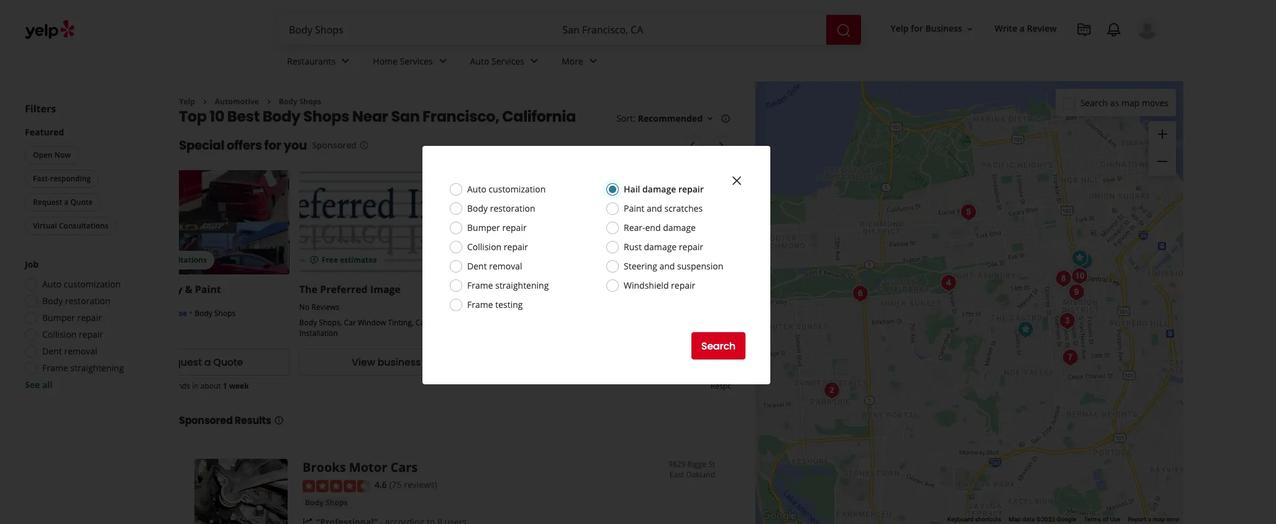 Task type: vqa. For each thing, say whether or not it's contained in the screenshot.
Vietnamese
no



Task type: describe. For each thing, give the bounding box(es) containing it.
hail
[[624, 183, 640, 195]]

in for responds in about 1 week
[[192, 381, 199, 392]]

special offers for you
[[179, 137, 307, 154]]

(75
[[389, 479, 402, 491]]

the grateful dent image
[[1013, 317, 1038, 342]]

damage for rust
[[644, 241, 677, 253]]

1 vertical spatial dent
[[42, 346, 62, 357]]

data
[[1023, 517, 1035, 523]]

free consultations
[[138, 255, 207, 266]]

near
[[352, 107, 388, 127]]

west wind automotive image
[[1051, 266, 1076, 291]]

close image
[[730, 173, 745, 188]]

0 horizontal spatial collision repair
[[42, 329, 103, 341]]

0 horizontal spatial bumper
[[42, 312, 75, 324]]

brooks motor cars link
[[303, 460, 418, 476]]

review
[[1027, 23, 1057, 34]]

view
[[352, 355, 375, 370]]

services for home services
[[400, 55, 433, 67]]

request a quote for left request a quote button
[[33, 197, 93, 208]]

virtual consultations
[[33, 221, 109, 231]]

parkside paint & body shop image
[[820, 378, 844, 403]]

francisco,
[[423, 107, 500, 127]]

responds in about 1 week
[[156, 381, 249, 392]]

reviews)
[[404, 479, 438, 491]]

search button
[[692, 333, 746, 360]]

ld auto body & paint
[[116, 283, 221, 297]]

now
[[54, 150, 71, 160]]

open now button
[[25, 146, 79, 165]]

tinting,
[[388, 318, 414, 328]]

license
[[159, 309, 187, 319]]

auto customization inside search dialog
[[467, 183, 546, 195]]

sponsored for sponsored results
[[179, 414, 233, 429]]

the
[[299, 283, 318, 297]]

verified license button
[[128, 307, 187, 319]]

top
[[179, 107, 207, 127]]

responds for responds in about 1 week
[[156, 381, 190, 392]]

collision repair inside search dialog
[[467, 241, 528, 253]]

east
[[670, 470, 684, 481]]

1 horizontal spatial request a quote button
[[116, 349, 290, 376]]

error
[[1167, 517, 1180, 523]]

california
[[502, 107, 576, 127]]

16 free estimates v2 image
[[309, 256, 319, 266]]

map
[[1009, 517, 1021, 523]]

yelp for yelp link
[[179, 96, 195, 107]]

0 horizontal spatial collision
[[42, 329, 77, 341]]

verified license
[[128, 309, 187, 319]]

24 chevron down v2 image for auto services
[[527, 54, 542, 69]]

image
[[370, 283, 401, 297]]

job
[[25, 259, 39, 270]]

soma collision repair image
[[1072, 249, 1097, 274]]

body restoration inside search dialog
[[467, 203, 535, 214]]

zoom out image
[[1155, 154, 1170, 169]]

yelp for business
[[891, 23, 963, 34]]

best
[[227, 107, 260, 127]]

auto services link
[[460, 45, 552, 81]]

free estimates link for request
[[667, 171, 841, 275]]

free estimates link for image
[[299, 171, 473, 275]]

responds for responds in about
[[711, 381, 745, 392]]

windshield
[[624, 280, 669, 292]]

shops inside body shops request a quote
[[687, 321, 708, 331]]

1 vertical spatial frame straightening
[[42, 362, 124, 374]]

dent inside search dialog
[[467, 260, 487, 272]]

request inside body shops request a quote
[[714, 355, 753, 370]]

world
[[557, 283, 586, 297]]

auto inside search dialog
[[467, 183, 487, 195]]

google image
[[759, 508, 800, 525]]

keyboard
[[948, 517, 974, 523]]

business
[[926, 23, 963, 34]]

fast-
[[33, 173, 50, 184]]

rear-end damage
[[624, 222, 696, 234]]

stereo
[[430, 318, 452, 328]]

0 horizontal spatial auto customization
[[42, 278, 121, 290]]

about for responds in about 1 week
[[201, 381, 221, 392]]

bigge
[[688, 460, 707, 470]]

google
[[1057, 517, 1077, 523]]

report a map error link
[[1128, 517, 1180, 523]]

a inside body shops request a quote
[[756, 355, 763, 370]]

a right the report
[[1148, 517, 1152, 523]]

carstar auto world collision
[[483, 283, 631, 297]]

pacific collision care image
[[1058, 345, 1083, 370]]

fast-responding
[[33, 173, 91, 184]]

brooks
[[303, 460, 346, 476]]

©2023
[[1037, 517, 1056, 523]]

restoration inside search dialog
[[490, 203, 535, 214]]

san
[[391, 107, 420, 127]]

steering and suspension
[[624, 260, 724, 272]]

report
[[1128, 517, 1147, 523]]

virtual
[[33, 221, 57, 231]]

use
[[1110, 517, 1121, 523]]

shops right license
[[214, 309, 236, 319]]

map data ©2023 google
[[1009, 517, 1077, 523]]

0 horizontal spatial body restoration
[[42, 295, 110, 307]]

16 info v2 image
[[274, 416, 284, 426]]

moves
[[1142, 97, 1169, 108]]

auto inside "link"
[[470, 55, 489, 67]]

week
[[229, 381, 249, 392]]

carstar
[[483, 283, 528, 297]]

automotive link
[[215, 96, 259, 107]]

previous image
[[686, 138, 701, 153]]

0 vertical spatial frame
[[467, 280, 493, 292]]

installation
[[299, 328, 338, 339]]

customization inside search dialog
[[489, 183, 546, 195]]

bumper inside search dialog
[[467, 222, 500, 234]]

2 vertical spatial frame
[[42, 362, 68, 374]]

and for steering
[[660, 260, 675, 272]]

sponsored for sponsored
[[312, 139, 357, 151]]

body shops button
[[303, 497, 350, 510]]

frame testing
[[467, 299, 523, 311]]

4.3 star rating image
[[483, 303, 550, 316]]

1 vertical spatial damage
[[663, 222, 696, 234]]

zoom in image
[[1155, 127, 1170, 142]]

european collision center image
[[1068, 246, 1092, 271]]

more
[[562, 55, 583, 67]]

2 car from the left
[[416, 318, 428, 328]]

yelp for business button
[[886, 18, 980, 40]]

see all
[[25, 379, 53, 391]]

2 estimates from the left
[[524, 255, 561, 266]]

1 vertical spatial frame
[[467, 299, 493, 311]]

map for error
[[1153, 517, 1166, 523]]

shortcuts
[[975, 517, 1002, 523]]

bumper repair inside search dialog
[[467, 222, 527, 234]]

projects image
[[1077, 22, 1092, 37]]

write a review
[[995, 23, 1057, 34]]

paint and scratches
[[624, 203, 703, 214]]

free for carstar auto world collision
[[506, 255, 522, 266]]

home services link
[[363, 45, 460, 81]]

1 vertical spatial restoration
[[65, 295, 110, 307]]

will's auto body shop image
[[956, 200, 981, 225]]

quote for left request a quote button
[[70, 197, 93, 208]]

responds in about
[[711, 381, 778, 392]]

you
[[284, 137, 307, 154]]

9829 bigge st east oakland
[[669, 460, 715, 481]]

1 vertical spatial body shops
[[195, 309, 236, 319]]

auto services
[[470, 55, 525, 67]]

responding
[[50, 173, 91, 184]]

cars
[[391, 460, 418, 476]]

the preferred image link
[[299, 283, 401, 297]]

fast-responding button
[[25, 170, 99, 188]]

yelp link
[[179, 96, 195, 107]]

home services
[[373, 55, 433, 67]]

24 chevron down v2 image for home services
[[435, 54, 450, 69]]

1 vertical spatial for
[[264, 137, 281, 154]]



Task type: locate. For each thing, give the bounding box(es) containing it.
body shops link down restaurants
[[279, 96, 321, 107]]

10
[[210, 107, 224, 127]]

body inside the preferred image no reviews body shops, car window tinting, car stereo installation
[[299, 318, 317, 328]]

body inside search dialog
[[467, 203, 488, 214]]

and for paint
[[647, 203, 663, 214]]

16 free estimates v2 image for carstar auto world collision
[[493, 256, 503, 266]]

0 vertical spatial restoration
[[490, 203, 535, 214]]

2 in from the left
[[747, 381, 753, 392]]

write a review link
[[990, 18, 1062, 40]]

2 vertical spatial damage
[[644, 241, 677, 253]]

quote up the 1
[[213, 355, 243, 370]]

0 vertical spatial dent removal
[[467, 260, 522, 272]]

0 vertical spatial collision
[[467, 241, 502, 253]]

quote inside featured group
[[70, 197, 93, 208]]

damage for hail
[[643, 183, 676, 195]]

0 horizontal spatial dent
[[42, 346, 62, 357]]

free up german
[[690, 255, 706, 266]]

1 vertical spatial yelp
[[179, 96, 195, 107]]

0 vertical spatial and
[[647, 203, 663, 214]]

dent removal
[[467, 260, 522, 272], [42, 346, 97, 357]]

request for left request a quote button
[[33, 197, 62, 208]]

motor
[[349, 460, 387, 476]]

2 services from the left
[[492, 55, 525, 67]]

frame straightening up all
[[42, 362, 124, 374]]

2 free estimates link from the left
[[483, 171, 657, 275]]

window
[[358, 318, 386, 328]]

0 horizontal spatial estimates
[[340, 255, 377, 266]]

16 trending v2 image
[[303, 518, 313, 525]]

consultations
[[59, 221, 109, 231]]

map region
[[711, 34, 1188, 525]]

24 chevron down v2 image for restaurants
[[338, 54, 353, 69]]

1 horizontal spatial estimates
[[524, 255, 561, 266]]

1 vertical spatial removal
[[64, 346, 97, 357]]

free estimates up 'carstar auto world collision' link
[[506, 255, 561, 266]]

body inside "button"
[[305, 498, 324, 508]]

24 chevron down v2 image inside auto services "link"
[[527, 54, 542, 69]]

1 horizontal spatial frame straightening
[[467, 280, 549, 292]]

keyboard shortcuts button
[[948, 516, 1002, 525]]

car right shops,
[[344, 318, 356, 328]]

body shops link
[[279, 96, 321, 107], [303, 497, 350, 510]]

3 24 chevron down v2 image from the left
[[527, 54, 542, 69]]

2 horizontal spatial estimates
[[708, 255, 745, 266]]

german
[[667, 283, 707, 297]]

1 16 free estimates v2 image from the left
[[493, 256, 503, 266]]

paint up rear-
[[624, 203, 645, 214]]

notifications image
[[1107, 22, 1122, 37]]

2 24 chevron down v2 image from the left
[[435, 54, 450, 69]]

search up responds in about
[[702, 339, 736, 353]]

0 vertical spatial yelp
[[891, 23, 909, 34]]

3 free estimates from the left
[[690, 255, 745, 266]]

1 vertical spatial dent removal
[[42, 346, 97, 357]]

request for request a quote button to the middle
[[162, 355, 202, 370]]

1 services from the left
[[400, 55, 433, 67]]

1 vertical spatial map
[[1153, 517, 1166, 523]]

car left stereo
[[416, 318, 428, 328]]

keyboard shortcuts
[[948, 517, 1002, 523]]

dent removal inside search dialog
[[467, 260, 522, 272]]

24 chevron down v2 image right home services
[[435, 54, 450, 69]]

body inside body shops request a quote
[[667, 321, 685, 331]]

3 free from the left
[[506, 255, 522, 266]]

16 info v2 image for special offers for you
[[359, 141, 369, 151]]

automotive
[[215, 96, 259, 107]]

16 info v2 image
[[721, 114, 731, 124], [359, 141, 369, 151]]

0 horizontal spatial request a quote button
[[25, 193, 101, 212]]

0 horizontal spatial free estimates
[[322, 255, 377, 266]]

free estimates up the 'the preferred image' 'link'
[[322, 255, 377, 266]]

0 horizontal spatial car
[[344, 318, 356, 328]]

frame left testing
[[467, 299, 493, 311]]

search left as
[[1081, 97, 1108, 108]]

the preferred image no reviews body shops, car window tinting, car stereo installation
[[299, 283, 452, 339]]

sponsored down responds in about 1 week
[[179, 414, 233, 429]]

1 horizontal spatial sponsored
[[312, 139, 357, 151]]

1 horizontal spatial dent removal
[[467, 260, 522, 272]]

2 horizontal spatial request
[[714, 355, 753, 370]]

1 horizontal spatial map
[[1153, 517, 1166, 523]]

for left "you"
[[264, 137, 281, 154]]

free estimates up german auto body
[[690, 255, 745, 266]]

free consultations link
[[116, 171, 290, 275]]

body shops down restaurants
[[279, 96, 321, 107]]

responds down search button
[[711, 381, 745, 392]]

shops up "you"
[[303, 107, 349, 127]]

a down fast-responding button
[[64, 197, 69, 208]]

no
[[299, 302, 310, 313]]

2 horizontal spatial request a quote button
[[667, 349, 841, 376]]

1 horizontal spatial bumper repair
[[467, 222, 527, 234]]

search for search
[[702, 339, 736, 353]]

free left consultations
[[138, 255, 154, 266]]

in down body shops request a quote
[[747, 381, 753, 392]]

1 vertical spatial sponsored
[[179, 414, 233, 429]]

yelp for yelp for business
[[891, 23, 909, 34]]

search as map moves
[[1081, 97, 1169, 108]]

about down body shops request a quote
[[755, 381, 776, 392]]

rear-
[[624, 222, 645, 234]]

sort:
[[617, 113, 636, 125]]

24 chevron down v2 image right more on the left top of the page
[[586, 54, 601, 69]]

a
[[1020, 23, 1025, 34], [64, 197, 69, 208], [204, 355, 211, 370], [756, 355, 763, 370], [1148, 517, 1152, 523]]

collision up all
[[42, 329, 77, 341]]

0 horizontal spatial in
[[192, 381, 199, 392]]

1 horizontal spatial car
[[416, 318, 428, 328]]

suspension
[[678, 260, 724, 272]]

yelp
[[891, 23, 909, 34], [179, 96, 195, 107]]

shops down restaurants link
[[299, 96, 321, 107]]

collision repair up all
[[42, 329, 103, 341]]

1 horizontal spatial search
[[1081, 97, 1108, 108]]

frame up "frame testing"
[[467, 280, 493, 292]]

restaurants link
[[277, 45, 363, 81]]

4 24 chevron down v2 image from the left
[[586, 54, 601, 69]]

stan carlsen body shop image
[[936, 271, 961, 296]]

1 horizontal spatial bumper
[[467, 222, 500, 234]]

2 responds from the left
[[711, 381, 745, 392]]

0 vertical spatial bumper
[[467, 222, 500, 234]]

frame straightening inside search dialog
[[467, 280, 549, 292]]

collision
[[467, 241, 502, 253], [589, 283, 631, 297], [42, 329, 77, 341]]

write
[[995, 23, 1018, 34]]

1 horizontal spatial about
[[755, 381, 776, 392]]

16 free estimates v2 image
[[493, 256, 503, 266], [677, 256, 687, 266]]

featured
[[25, 126, 64, 138]]

top 10 best body shops near san francisco, california
[[179, 107, 576, 127]]

more link
[[552, 45, 611, 81]]

and up end
[[647, 203, 663, 214]]

24 chevron down v2 image inside home services link
[[435, 54, 450, 69]]

0 horizontal spatial straightening
[[70, 362, 124, 374]]

body shops inside "button"
[[305, 498, 348, 508]]

shops down 4.6 star rating "image"
[[326, 498, 348, 508]]

16 chevron down v2 image
[[965, 24, 975, 34]]

0 vertical spatial body restoration
[[467, 203, 535, 214]]

services inside home services link
[[400, 55, 433, 67]]

4.6 star rating image
[[303, 480, 370, 493]]

carstar sunset auto reconstruction image
[[848, 281, 873, 306]]

&
[[185, 283, 192, 297]]

estimates for request
[[708, 255, 745, 266]]

reviews
[[312, 302, 340, 313]]

2 16 free estimates v2 image from the left
[[677, 256, 687, 266]]

0 horizontal spatial restoration
[[65, 295, 110, 307]]

results
[[235, 414, 271, 429]]

german auto body
[[667, 283, 761, 297]]

oakland
[[686, 470, 715, 481]]

yelp left business
[[891, 23, 909, 34]]

option group containing job
[[21, 259, 154, 392]]

frame straightening up testing
[[467, 280, 549, 292]]

1 vertical spatial customization
[[64, 278, 121, 290]]

damage down rear-end damage
[[644, 241, 677, 253]]

search inside button
[[702, 339, 736, 353]]

1 horizontal spatial 16 info v2 image
[[721, 114, 731, 124]]

terms of use
[[1084, 517, 1121, 523]]

16 info v2 image down "near"
[[359, 141, 369, 151]]

1 horizontal spatial dent
[[467, 260, 487, 272]]

auto
[[470, 55, 489, 67], [467, 183, 487, 195], [42, 278, 61, 290], [131, 283, 155, 297], [530, 283, 554, 297], [710, 283, 734, 297]]

bumper
[[467, 222, 500, 234], [42, 312, 75, 324]]

dent removal up all
[[42, 346, 97, 357]]

2 free estimates from the left
[[506, 255, 561, 266]]

body shops right license
[[195, 309, 236, 319]]

0 horizontal spatial 16 chevron right v2 image
[[200, 97, 210, 107]]

1 in from the left
[[192, 381, 199, 392]]

16 chevron right v2 image
[[200, 97, 210, 107], [264, 97, 274, 107]]

1 vertical spatial paint
[[195, 283, 221, 297]]

in left the 1
[[192, 381, 199, 392]]

request a quote button up responds in about 1 week
[[116, 349, 290, 376]]

featured group
[[22, 126, 154, 238]]

estimates up german auto body
[[708, 255, 745, 266]]

rust
[[624, 241, 642, 253]]

estimates up 'carstar auto world collision' link
[[524, 255, 561, 266]]

estimates up the 'the preferred image' 'link'
[[340, 255, 377, 266]]

1 vertical spatial collision repair
[[42, 329, 103, 341]]

a right write
[[1020, 23, 1025, 34]]

dent removal up carstar at the left of the page
[[467, 260, 522, 272]]

16 info v2 image up 'next' icon
[[721, 114, 731, 124]]

0 horizontal spatial for
[[264, 137, 281, 154]]

2 horizontal spatial quote
[[765, 355, 795, 370]]

about for responds in about
[[755, 381, 776, 392]]

next image
[[714, 138, 729, 153]]

1 horizontal spatial customization
[[489, 183, 546, 195]]

map for moves
[[1122, 97, 1140, 108]]

request up virtual
[[33, 197, 62, 208]]

24 chevron down v2 image right restaurants
[[338, 54, 353, 69]]

1
[[223, 381, 227, 392]]

2 16 chevron right v2 image from the left
[[264, 97, 274, 107]]

paint right &
[[195, 283, 221, 297]]

body shops down 4.6 star rating "image"
[[305, 498, 348, 508]]

business
[[378, 355, 421, 370]]

search image
[[836, 23, 851, 38]]

3 free estimates link from the left
[[667, 171, 841, 275]]

responds left the 1
[[156, 381, 190, 392]]

1 horizontal spatial request
[[162, 355, 202, 370]]

quote for request a quote button to the middle
[[213, 355, 243, 370]]

3 estimates from the left
[[708, 255, 745, 266]]

1 car from the left
[[344, 318, 356, 328]]

about left the 1
[[201, 381, 221, 392]]

damage down the scratches
[[663, 222, 696, 234]]

paint inside search dialog
[[624, 203, 645, 214]]

1 horizontal spatial auto customization
[[467, 183, 546, 195]]

report a map error
[[1128, 517, 1180, 523]]

a up responds in about 1 week
[[204, 355, 211, 370]]

0 vertical spatial search
[[1081, 97, 1108, 108]]

1 horizontal spatial restoration
[[490, 203, 535, 214]]

group
[[1149, 121, 1177, 176]]

in for responds in about
[[747, 381, 753, 392]]

1 24 chevron down v2 image from the left
[[338, 54, 353, 69]]

removal inside search dialog
[[489, 260, 522, 272]]

1 horizontal spatial free estimates
[[506, 255, 561, 266]]

services for auto services
[[492, 55, 525, 67]]

request a quote up responds in about 1 week
[[162, 355, 243, 370]]

user actions element
[[881, 16, 1177, 92]]

virtual consultations button
[[25, 217, 117, 236]]

16 chevron right v2 image right yelp link
[[200, 97, 210, 107]]

consultations
[[156, 255, 207, 266]]

16 free estimates v2 image for german auto body
[[677, 256, 687, 266]]

1 horizontal spatial body restoration
[[467, 203, 535, 214]]

24 chevron down v2 image inside restaurants link
[[338, 54, 353, 69]]

a up responds in about
[[756, 355, 763, 370]]

24 chevron down v2 image inside more link
[[586, 54, 601, 69]]

2 horizontal spatial collision
[[589, 283, 631, 297]]

1 vertical spatial body shops link
[[303, 497, 350, 510]]

sponsored results
[[179, 414, 271, 429]]

4 free from the left
[[690, 255, 706, 266]]

request a quote button
[[25, 193, 101, 212], [116, 349, 290, 376], [667, 349, 841, 376]]

0 vertical spatial 16 info v2 image
[[721, 114, 731, 124]]

for inside button
[[911, 23, 924, 34]]

4.6 (75 reviews)
[[375, 479, 438, 491]]

scratches
[[665, 203, 703, 214]]

quote up responds in about
[[765, 355, 795, 370]]

st
[[709, 460, 715, 470]]

1 horizontal spatial in
[[747, 381, 753, 392]]

request a quote down fast-responding button
[[33, 197, 93, 208]]

0 horizontal spatial request
[[33, 197, 62, 208]]

removal
[[489, 260, 522, 272], [64, 346, 97, 357]]

16 chevron right v2 image right best at top
[[264, 97, 274, 107]]

verified
[[128, 309, 157, 319]]

1 free from the left
[[138, 255, 154, 266]]

2 horizontal spatial free estimates link
[[667, 171, 841, 275]]

services inside auto services "link"
[[492, 55, 525, 67]]

quote inside body shops request a quote
[[765, 355, 795, 370]]

request a quote button down fast-responding button
[[25, 193, 101, 212]]

1 about from the left
[[201, 381, 221, 392]]

0 horizontal spatial bumper repair
[[42, 312, 102, 324]]

request a quote for request a quote button to the middle
[[162, 355, 243, 370]]

brooks motor cars
[[303, 460, 418, 476]]

open
[[33, 150, 52, 160]]

avenue body shop image
[[1068, 264, 1092, 289], [1068, 264, 1092, 289]]

0 vertical spatial body shops link
[[279, 96, 321, 107]]

option group
[[21, 259, 154, 392]]

collision up carstar at the left of the page
[[467, 241, 502, 253]]

request inside featured group
[[33, 197, 62, 208]]

1 free estimates from the left
[[322, 255, 377, 266]]

1 vertical spatial bumper
[[42, 312, 75, 324]]

request a quote button up responds in about
[[667, 349, 841, 376]]

None search field
[[279, 15, 864, 45]]

2 free from the left
[[322, 255, 338, 266]]

0 horizontal spatial paint
[[195, 283, 221, 297]]

yelp inside button
[[891, 23, 909, 34]]

0 vertical spatial auto customization
[[467, 183, 546, 195]]

all
[[42, 379, 53, 391]]

open now
[[33, 150, 71, 160]]

1 vertical spatial 16 info v2 image
[[359, 141, 369, 151]]

frame up all
[[42, 362, 68, 374]]

1 vertical spatial bumper repair
[[42, 312, 102, 324]]

a for left request a quote button
[[64, 197, 69, 208]]

16 chevron right v2 image for body shops
[[264, 97, 274, 107]]

offers
[[227, 137, 262, 154]]

bumper repair
[[467, 222, 527, 234], [42, 312, 102, 324]]

1 16 chevron right v2 image from the left
[[200, 97, 210, 107]]

0 horizontal spatial sponsored
[[179, 414, 233, 429]]

search dialog
[[0, 0, 1277, 525]]

auto customization
[[467, 183, 546, 195], [42, 278, 121, 290]]

collision inside search dialog
[[467, 241, 502, 253]]

24 chevron down v2 image
[[338, 54, 353, 69], [435, 54, 450, 69], [527, 54, 542, 69], [586, 54, 601, 69]]

1 responds from the left
[[156, 381, 190, 392]]

dent up carstar at the left of the page
[[467, 260, 487, 272]]

body shops link down 4.6 star rating "image"
[[303, 497, 350, 510]]

1 horizontal spatial paint
[[624, 203, 645, 214]]

1 horizontal spatial services
[[492, 55, 525, 67]]

terms
[[1084, 517, 1102, 523]]

1 free estimates link from the left
[[299, 171, 473, 275]]

request up responds in about 1 week
[[162, 355, 202, 370]]

customization
[[489, 183, 546, 195], [64, 278, 121, 290]]

0 horizontal spatial dent removal
[[42, 346, 97, 357]]

free estimates for image
[[322, 255, 377, 266]]

shops inside "button"
[[326, 498, 348, 508]]

estimates for image
[[340, 255, 377, 266]]

for
[[911, 23, 924, 34], [264, 137, 281, 154]]

damage up paint and scratches
[[643, 183, 676, 195]]

0 vertical spatial collision repair
[[467, 241, 528, 253]]

steering
[[624, 260, 658, 272]]

0 vertical spatial frame straightening
[[467, 280, 549, 292]]

0 vertical spatial map
[[1122, 97, 1140, 108]]

0 horizontal spatial search
[[702, 339, 736, 353]]

a inside group
[[64, 197, 69, 208]]

brooks motor cars image
[[195, 460, 288, 525]]

shops
[[299, 96, 321, 107], [303, 107, 349, 127], [214, 309, 236, 319], [687, 321, 708, 331], [326, 498, 348, 508]]

0 horizontal spatial customization
[[64, 278, 121, 290]]

0 horizontal spatial quote
[[70, 197, 93, 208]]

0 vertical spatial straightening
[[496, 280, 549, 292]]

a for write a review link
[[1020, 23, 1025, 34]]

16 free estimates v2 image down rust damage repair
[[677, 256, 687, 266]]

a for request a quote button to the middle
[[204, 355, 211, 370]]

2 about from the left
[[755, 381, 776, 392]]

stan carlsen body shop image
[[936, 271, 961, 296]]

collision repair up carstar at the left of the page
[[467, 241, 528, 253]]

restoration
[[490, 203, 535, 214], [65, 295, 110, 307]]

0 horizontal spatial request a quote
[[33, 197, 93, 208]]

1 vertical spatial straightening
[[70, 362, 124, 374]]

16 free estimates v2 image up carstar at the left of the page
[[493, 256, 503, 266]]

1 horizontal spatial responds
[[711, 381, 745, 392]]

0 vertical spatial paint
[[624, 203, 645, 214]]

16 info v2 image for top 10 best body shops near san francisco, california
[[721, 114, 731, 124]]

free right 16 free estimates v2 image
[[322, 255, 338, 266]]

0 horizontal spatial removal
[[64, 346, 97, 357]]

1 vertical spatial and
[[660, 260, 675, 272]]

1 vertical spatial collision
[[589, 283, 631, 297]]

16 chevron right v2 image for automotive
[[200, 97, 210, 107]]

1 vertical spatial search
[[702, 339, 736, 353]]

search for search as map moves
[[1081, 97, 1108, 108]]

1 horizontal spatial collision
[[467, 241, 502, 253]]

rust damage repair
[[624, 241, 704, 253]]

body
[[279, 96, 297, 107], [263, 107, 301, 127], [467, 203, 488, 214], [158, 283, 182, 297], [736, 283, 761, 297], [42, 295, 63, 307], [195, 309, 212, 319], [299, 318, 317, 328], [667, 321, 685, 331], [305, 498, 324, 508]]

1 horizontal spatial 16 free estimates v2 image
[[677, 256, 687, 266]]

frame
[[467, 280, 493, 292], [467, 299, 493, 311], [42, 362, 68, 374]]

1 estimates from the left
[[340, 255, 377, 266]]

quote up consultations
[[70, 197, 93, 208]]

filters
[[25, 102, 56, 116]]

0 vertical spatial body shops
[[279, 96, 321, 107]]

0 vertical spatial request a quote
[[33, 197, 93, 208]]

for left business
[[911, 23, 924, 34]]

german auto body link
[[667, 283, 761, 297]]

24 chevron down v2 image for more
[[586, 54, 601, 69]]

dent up all
[[42, 346, 62, 357]]

1 horizontal spatial quote
[[213, 355, 243, 370]]

1 horizontal spatial straightening
[[496, 280, 549, 292]]

quote
[[70, 197, 93, 208], [213, 355, 243, 370], [765, 355, 795, 370]]

yelp left 10
[[179, 96, 195, 107]]

of
[[1103, 517, 1109, 523]]

view business
[[352, 355, 421, 370]]

business categories element
[[277, 45, 1159, 81]]

1 horizontal spatial request a quote
[[162, 355, 243, 370]]

request up responds in about
[[714, 355, 753, 370]]

collision right world
[[589, 283, 631, 297]]

request a quote inside featured group
[[33, 197, 93, 208]]

consumer auto body repair image
[[1055, 309, 1080, 333], [1055, 309, 1080, 333]]

body shops request a quote
[[667, 321, 795, 370]]

ld
[[116, 283, 129, 297]]

map left "error"
[[1153, 517, 1166, 523]]

free for the preferred image
[[322, 255, 338, 266]]

1 horizontal spatial removal
[[489, 260, 522, 272]]

free estimates for request
[[690, 255, 745, 266]]

sponsored right "you"
[[312, 139, 357, 151]]

1 horizontal spatial for
[[911, 23, 924, 34]]

free for german auto body
[[690, 255, 706, 266]]

free up carstar at the left of the page
[[506, 255, 522, 266]]

0 vertical spatial customization
[[489, 183, 546, 195]]

straightening inside search dialog
[[496, 280, 549, 292]]

paint
[[624, 203, 645, 214], [195, 283, 221, 297]]

shops up search button
[[687, 321, 708, 331]]

and down rust damage repair
[[660, 260, 675, 272]]

body restoration
[[467, 203, 535, 214], [42, 295, 110, 307]]

24 chevron down v2 image right auto services
[[527, 54, 542, 69]]

map right as
[[1122, 97, 1140, 108]]

domport auto body image
[[1064, 280, 1089, 305]]



